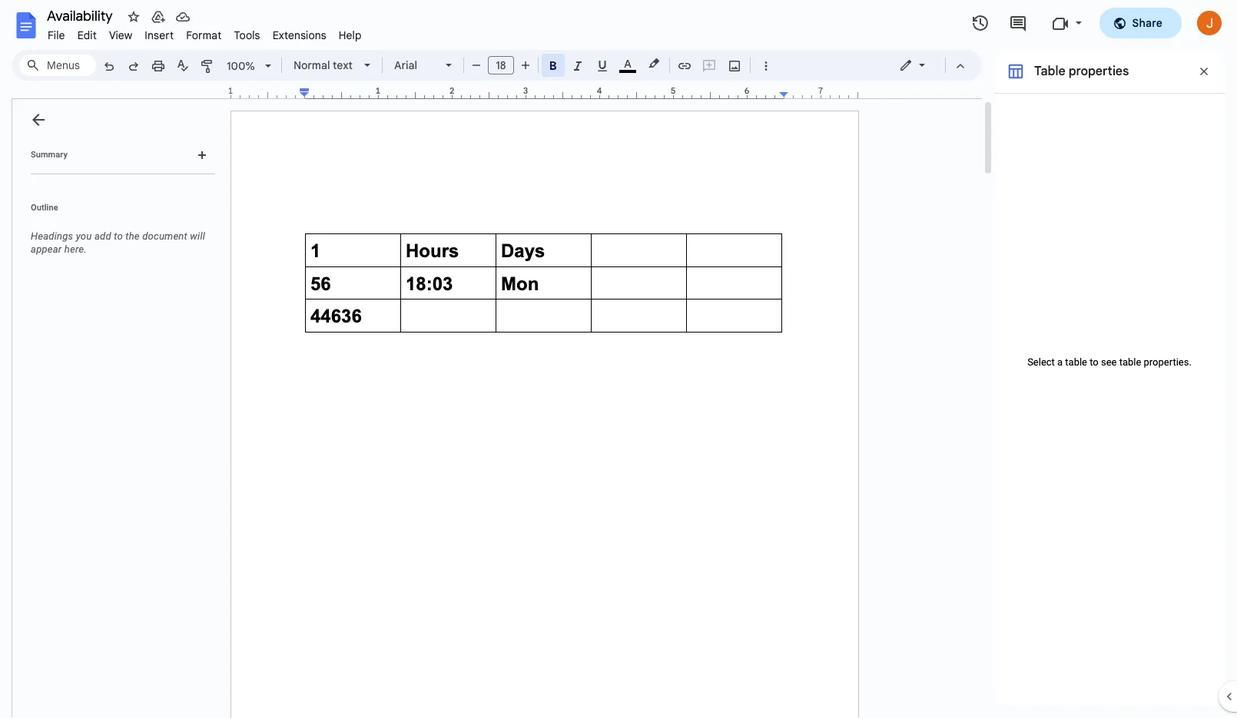 Task type: locate. For each thing, give the bounding box(es) containing it.
extensions
[[273, 28, 327, 42]]

0 vertical spatial to
[[114, 231, 123, 242]]

table right "a"
[[1066, 356, 1088, 368]]

select a table to see table properties. element
[[1018, 356, 1202, 368]]

Menus field
[[19, 55, 96, 76]]

table
[[1066, 356, 1088, 368], [1120, 356, 1142, 368]]

1 horizontal spatial table
[[1120, 356, 1142, 368]]

to inside table properties "section"
[[1090, 356, 1099, 368]]

help menu item
[[333, 26, 368, 45]]

Font size field
[[488, 56, 520, 75]]

table
[[1035, 64, 1066, 79]]

arial
[[394, 58, 418, 72]]

table properties section
[[995, 50, 1225, 706]]

0 horizontal spatial table
[[1066, 356, 1088, 368]]

document
[[142, 231, 188, 242]]

file
[[48, 28, 65, 42]]

document outline element
[[12, 99, 221, 719]]

table right see
[[1120, 356, 1142, 368]]

text color image
[[620, 55, 636, 73]]

format menu item
[[180, 26, 228, 45]]

1 vertical spatial to
[[1090, 356, 1099, 368]]

1 horizontal spatial to
[[1090, 356, 1099, 368]]

menu bar containing file
[[42, 20, 368, 45]]

0 horizontal spatial to
[[114, 231, 123, 242]]

normal
[[294, 58, 330, 72]]

Zoom text field
[[223, 55, 260, 77]]

outline heading
[[12, 202, 221, 224]]

mode and view toolbar
[[888, 50, 973, 81]]

tools
[[234, 28, 260, 42]]

the
[[125, 231, 140, 242]]

a
[[1058, 356, 1063, 368]]

Star checkbox
[[123, 6, 145, 28]]

table properties application
[[0, 0, 1238, 719]]

1 table from the left
[[1066, 356, 1088, 368]]

menu bar inside menu bar banner
[[42, 20, 368, 45]]

insert menu item
[[139, 26, 180, 45]]

highlight color image
[[646, 55, 663, 73]]

view menu item
[[103, 26, 139, 45]]

Rename text field
[[42, 6, 121, 25]]

to left the the
[[114, 231, 123, 242]]

here.
[[64, 244, 87, 255]]

to
[[114, 231, 123, 242], [1090, 356, 1099, 368]]

to inside headings you add to the document will appear here.
[[114, 231, 123, 242]]

to left see
[[1090, 356, 1099, 368]]

menu bar
[[42, 20, 368, 45]]

appear
[[31, 244, 62, 255]]

headings you add to the document will appear here.
[[31, 231, 205, 255]]

help
[[339, 28, 362, 42]]

extensions menu item
[[266, 26, 333, 45]]

will
[[190, 231, 205, 242]]

summary
[[31, 150, 68, 160]]

styles list. normal text selected. option
[[294, 55, 355, 76]]

tools menu item
[[228, 26, 266, 45]]



Task type: vqa. For each thing, say whether or not it's contained in the screenshot.
WRITER
no



Task type: describe. For each thing, give the bounding box(es) containing it.
share button
[[1100, 8, 1182, 38]]

properties
[[1069, 64, 1129, 79]]

Font size text field
[[489, 56, 513, 75]]

table properties
[[1035, 64, 1129, 79]]

2 table from the left
[[1120, 356, 1142, 368]]

properties.
[[1144, 356, 1192, 368]]

add
[[94, 231, 111, 242]]

text
[[333, 58, 353, 72]]

1
[[228, 85, 233, 96]]

normal text
[[294, 58, 353, 72]]

insert image image
[[726, 55, 744, 76]]

left margin image
[[231, 87, 309, 98]]

font list. arial selected. option
[[394, 55, 437, 76]]

edit
[[77, 28, 97, 42]]

to for the
[[114, 231, 123, 242]]

share
[[1133, 16, 1163, 30]]

outline
[[31, 203, 58, 213]]

summary heading
[[31, 149, 68, 161]]

select a table to see table properties.
[[1028, 356, 1192, 368]]

Zoom field
[[221, 55, 278, 78]]

to for see
[[1090, 356, 1099, 368]]

edit menu item
[[71, 26, 103, 45]]

file menu item
[[42, 26, 71, 45]]

format
[[186, 28, 222, 42]]

you
[[76, 231, 92, 242]]

see
[[1101, 356, 1117, 368]]

view
[[109, 28, 132, 42]]

right margin image
[[780, 87, 858, 98]]

insert
[[145, 28, 174, 42]]

headings
[[31, 231, 73, 242]]

select
[[1028, 356, 1055, 368]]

main toolbar
[[95, 54, 778, 78]]

menu bar banner
[[0, 0, 1238, 719]]



